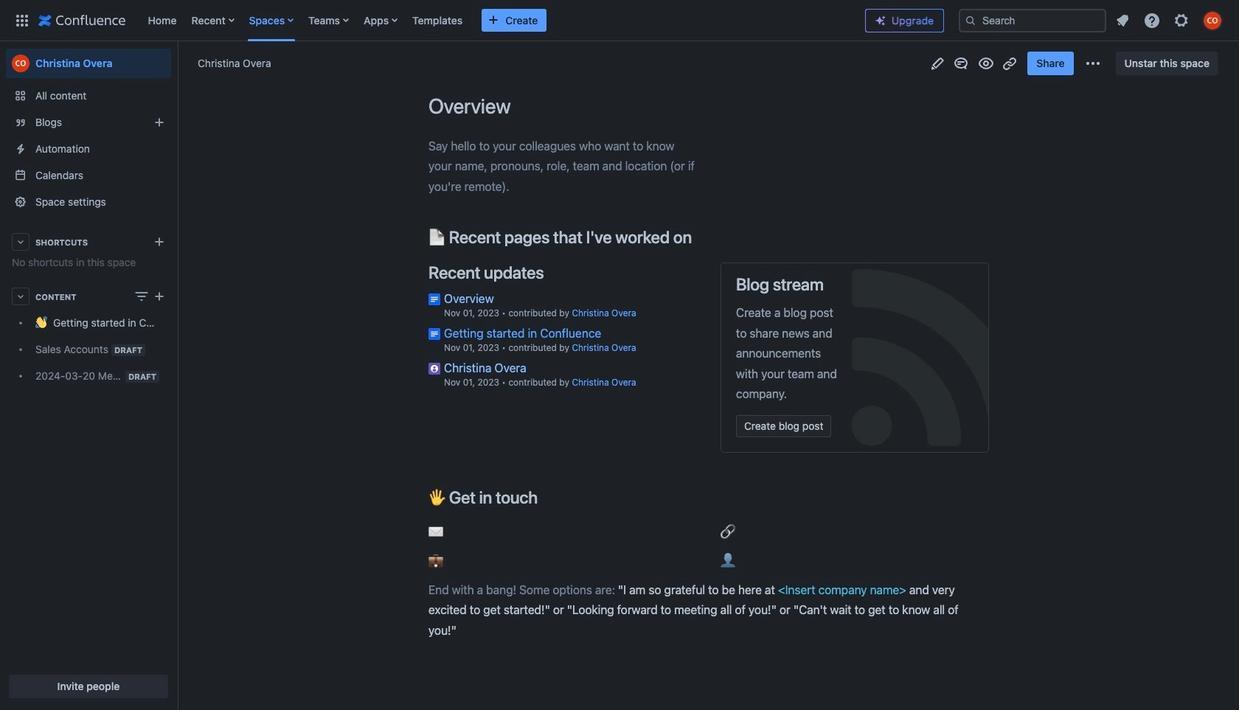 Task type: describe. For each thing, give the bounding box(es) containing it.
create image
[[150, 288, 168, 305]]

search image
[[965, 14, 977, 26]]

copy image
[[690, 228, 708, 246]]

tree inside space element
[[6, 310, 171, 389]]

global element
[[9, 0, 853, 41]]

notification icon image
[[1114, 11, 1132, 29]]

appswitcher icon image
[[13, 11, 31, 29]]

more actions image
[[1084, 54, 1102, 72]]

add shortcut image
[[150, 233, 168, 251]]

copy image
[[536, 488, 554, 506]]

start watching image
[[978, 54, 995, 72]]

list for premium icon
[[1109, 7, 1230, 34]]



Task type: locate. For each thing, give the bounding box(es) containing it.
tree
[[6, 310, 171, 389]]

settings icon image
[[1173, 11, 1191, 29]]

list
[[141, 0, 853, 41], [1109, 7, 1230, 34]]

confluence image
[[38, 11, 126, 29], [38, 11, 126, 29]]

help icon image
[[1143, 11, 1161, 29]]

None search field
[[959, 8, 1106, 32]]

0 horizontal spatial list
[[141, 0, 853, 41]]

banner
[[0, 0, 1239, 44]]

change view image
[[133, 288, 150, 305]]

1 horizontal spatial list
[[1109, 7, 1230, 34]]

Search field
[[959, 8, 1106, 32]]

list for appswitcher icon
[[141, 0, 853, 41]]

collapse sidebar image
[[161, 49, 193, 78]]

space element
[[0, 41, 177, 710]]

create a blog image
[[150, 114, 168, 131]]

copy link image
[[1001, 54, 1019, 72]]

edit this page image
[[929, 54, 947, 72]]

premium image
[[875, 15, 887, 27]]



Task type: vqa. For each thing, say whether or not it's contained in the screenshot.
rightmost "Copy" image
yes



